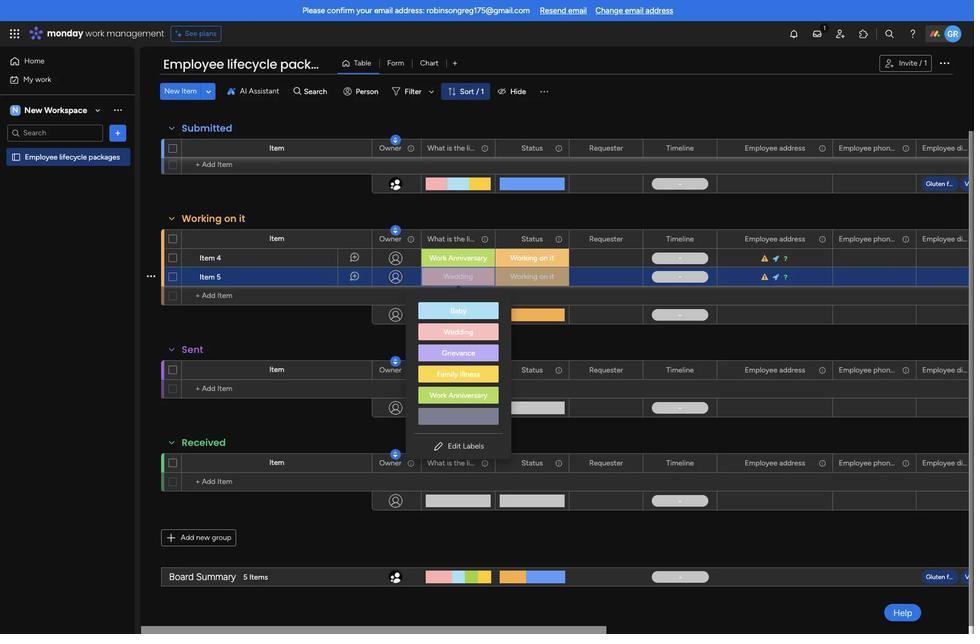 Task type: describe. For each thing, give the bounding box(es) containing it.
dietar for third employee dietar field from the bottom of the page
[[957, 234, 975, 243]]

3 employee phone number field from the top
[[837, 364, 922, 376]]

2 employee dietar field from the top
[[920, 233, 975, 245]]

item 4
[[200, 254, 221, 263]]

change email address link
[[596, 6, 674, 15]]

on inside field
[[224, 212, 237, 225]]

what for first what is the life event? field from the bottom
[[428, 459, 445, 468]]

received
[[182, 436, 226, 449]]

4
[[217, 254, 221, 263]]

what for 1st what is the life event? field from the top
[[428, 144, 445, 152]]

help
[[894, 608, 913, 618]]

rocket image
[[773, 255, 781, 262]]

edit labels button
[[414, 438, 503, 455]]

event? for 1st what is the life event? field from the top
[[479, 144, 501, 152]]

baby
[[451, 307, 467, 316]]

rocket image
[[773, 274, 781, 281]]

4 requester field from the top
[[587, 457, 626, 469]]

new for new workspace
[[24, 105, 42, 115]]

wedding inside option
[[444, 328, 474, 337]]

4 sort desc image from the top
[[394, 451, 398, 458]]

1 vertical spatial 5
[[243, 573, 248, 582]]

1 veg from the top
[[965, 180, 975, 187]]

1 status field from the top
[[519, 142, 546, 154]]

new
[[196, 533, 210, 542]]

warning image for rocket icon
[[762, 255, 770, 262]]

2 timeline field from the top
[[664, 233, 697, 245]]

the for 1st what is the life event? field from the top
[[454, 144, 465, 152]]

life for first what is the life event? field from the bottom
[[467, 459, 477, 468]]

4 phone from the top
[[874, 459, 895, 468]]

2 number from the top
[[897, 234, 922, 243]]

4 status from the top
[[522, 459, 543, 468]]

group
[[212, 533, 232, 542]]

owner field for 1st sort desc icon from the top of the page
[[377, 142, 404, 154]]

1 phone from the top
[[874, 144, 895, 152]]

hide button
[[494, 83, 533, 100]]

5 items
[[243, 573, 268, 582]]

event? for 2nd what is the life event? field from the bottom of the page
[[479, 365, 501, 374]]

home button
[[6, 53, 114, 70]]

packages inside list box
[[89, 152, 120, 161]]

see plans button
[[171, 26, 222, 42]]

address for 2nd employee address field from the bottom of the page
[[780, 365, 806, 374]]

employee lifecycle packages list box
[[0, 146, 135, 309]]

1 timeline field from the top
[[664, 142, 697, 154]]

4 what is the life event? field from the top
[[425, 457, 501, 469]]

1 sort desc image from the top
[[394, 136, 398, 144]]

3 what is the life event? field from the top
[[425, 364, 501, 376]]

workspace selection element
[[10, 104, 89, 117]]

change
[[596, 6, 623, 15]]

Received field
[[179, 436, 229, 450]]

what for 2nd what is the life event? field from the bottom of the page
[[428, 365, 445, 374]]

3 employee dietar field from the top
[[920, 364, 975, 376]]

ai
[[240, 87, 247, 96]]

owner field for second sort desc icon from the top
[[377, 233, 404, 245]]

arrow down image
[[425, 85, 438, 98]]

form
[[387, 59, 404, 68]]

1 employee address field from the top
[[743, 142, 808, 154]]

2 employee phone number from the top
[[839, 234, 922, 243]]

2 gluten free from the top
[[927, 573, 959, 581]]

2 + add item text field from the top
[[187, 476, 367, 488]]

apps image
[[859, 29, 869, 39]]

sort
[[460, 87, 474, 96]]

sent
[[182, 343, 203, 356]]

baby option
[[419, 302, 499, 319]]

timeline for second timeline field from the top
[[667, 234, 694, 243]]

timeline for 4th timeline field from the bottom
[[667, 144, 694, 152]]

1 vertical spatial on
[[540, 254, 548, 263]]

please confirm your email address: robinsongreg175@gmail.com
[[303, 6, 530, 15]]

2 gluten from the top
[[927, 573, 946, 581]]

2 employee dietar from the top
[[923, 234, 975, 243]]

employee lifecycle packages inside list box
[[25, 152, 120, 161]]

see
[[185, 29, 197, 38]]

change email address
[[596, 6, 674, 15]]

work anniversary option
[[419, 387, 499, 404]]

employee address for second employee address field from the top of the page
[[745, 234, 806, 243]]

edit labels
[[448, 442, 484, 451]]

life for 2nd what is the life event? field from the bottom of the page
[[467, 365, 477, 374]]

1 employee dietar field from the top
[[920, 142, 975, 154]]

ai assistant
[[240, 87, 280, 96]]

1 email from the left
[[374, 6, 393, 15]]

employee inside list box
[[25, 152, 58, 161]]

2 vertical spatial working on it
[[511, 272, 554, 281]]

employee address for 4th employee address field from the bottom
[[745, 144, 806, 152]]

home
[[24, 57, 45, 66]]

work anniversary inside option
[[430, 391, 488, 400]]

Search field
[[302, 84, 333, 99]]

board summary
[[169, 571, 236, 583]]

what is the life event? for first what is the life event? field from the bottom
[[428, 459, 501, 468]]

1 employee dietar from the top
[[923, 144, 975, 152]]

timeline for 2nd timeline field from the bottom of the page
[[667, 365, 694, 374]]

public board image
[[11, 152, 21, 162]]

management
[[107, 27, 164, 40]]

resend
[[540, 6, 567, 15]]

v2 search image
[[294, 85, 302, 97]]

new item
[[164, 87, 197, 96]]

filter
[[405, 87, 422, 96]]

employee lifecycle packages inside field
[[163, 55, 342, 73]]

3 timeline field from the top
[[664, 364, 697, 376]]

angle down image
[[206, 87, 211, 95]]

1 requester from the top
[[590, 144, 623, 152]]

monday
[[47, 27, 83, 40]]

3 phone from the top
[[874, 365, 895, 374]]

hide
[[511, 87, 526, 96]]

4 number from the top
[[897, 459, 922, 468]]

1 wedding from the top
[[444, 272, 473, 281]]

resend email
[[540, 6, 587, 15]]

grievance
[[442, 349, 476, 358]]

the for 2nd what is the life event? field from the bottom of the page
[[454, 365, 465, 374]]

family
[[437, 370, 458, 379]]

working on it inside working on it field
[[182, 212, 245, 225]]

what for second what is the life event? field from the top
[[428, 234, 445, 243]]

1 employee phone number from the top
[[839, 144, 922, 152]]

table
[[354, 59, 372, 68]]

3 status from the top
[[522, 365, 543, 374]]

3 employee address field from the top
[[743, 364, 808, 376]]

Search in workspace field
[[22, 127, 88, 139]]

wedding option
[[419, 323, 499, 340]]

invite members image
[[836, 29, 846, 39]]

dietar for 4th employee dietar field from the top of the page
[[957, 459, 975, 468]]

2 what is the life event? field from the top
[[425, 233, 501, 245]]

ai logo image
[[227, 87, 236, 96]]

2 employee phone number field from the top
[[837, 233, 922, 245]]

item 5
[[200, 273, 221, 282]]

new item button
[[160, 83, 201, 100]]

assistant
[[249, 87, 280, 96]]

0 vertical spatial work
[[430, 254, 447, 263]]

plans
[[199, 29, 217, 38]]

board
[[169, 571, 194, 583]]

Working on it field
[[179, 212, 248, 226]]

items
[[250, 573, 268, 582]]

menu image
[[539, 86, 550, 97]]

item inside new item 'button'
[[182, 87, 197, 96]]

what is the life event? for 1st what is the life event? field from the top
[[428, 144, 501, 152]]

1 for sort / 1
[[481, 87, 484, 96]]

address for 4th employee address field from the top
[[780, 459, 806, 468]]

0 vertical spatial option
[[0, 147, 135, 150]]

address:
[[395, 6, 425, 15]]

table button
[[338, 55, 379, 72]]

chart button
[[412, 55, 447, 72]]

greg robinson image
[[945, 25, 962, 42]]

3 status field from the top
[[519, 364, 546, 376]]

Employee lifecycle packages field
[[161, 55, 342, 73]]

robinsongreg175@gmail.com
[[427, 6, 530, 15]]

2 status from the top
[[522, 234, 543, 243]]



Task type: vqa. For each thing, say whether or not it's contained in the screenshot.
status 'field'
yes



Task type: locate. For each thing, give the bounding box(es) containing it.
what is the life event? for 2nd what is the life event? field from the bottom of the page
[[428, 365, 501, 374]]

1 status from the top
[[522, 144, 543, 152]]

2 owner from the top
[[379, 234, 402, 243]]

new left angle down image at the top left
[[164, 87, 180, 96]]

employee address for 4th employee address field from the top
[[745, 459, 806, 468]]

4 owner from the top
[[379, 459, 402, 468]]

2 what from the top
[[428, 234, 445, 243]]

options image
[[939, 56, 951, 69]]

0 vertical spatial on
[[224, 212, 237, 225]]

1 vertical spatial 1
[[481, 87, 484, 96]]

2 what is the life event? from the top
[[428, 234, 501, 243]]

1 owner from the top
[[379, 144, 402, 152]]

/ for sort
[[477, 87, 479, 96]]

0 horizontal spatial 1
[[481, 87, 484, 96]]

lifecycle inside employee lifecycle packages field
[[227, 55, 277, 73]]

0 horizontal spatial lifecycle
[[59, 152, 87, 161]]

0 vertical spatial work anniversary
[[430, 254, 487, 263]]

3 the from the top
[[454, 365, 465, 374]]

work inside option
[[430, 391, 447, 400]]

4 employee address field from the top
[[743, 457, 808, 469]]

5 down 4
[[217, 273, 221, 282]]

1 vertical spatial lifecycle
[[59, 152, 87, 161]]

list box
[[406, 294, 512, 433]]

1 requester field from the top
[[587, 142, 626, 154]]

1 horizontal spatial employee lifecycle packages
[[163, 55, 342, 73]]

2 vertical spatial on
[[540, 272, 548, 281]]

Status field
[[519, 142, 546, 154], [519, 233, 546, 245], [519, 364, 546, 376], [519, 457, 546, 469]]

3 owner field from the top
[[377, 364, 404, 376]]

1 vertical spatial work
[[430, 391, 447, 400]]

0 vertical spatial anniversary
[[449, 254, 487, 263]]

2 the from the top
[[454, 234, 465, 243]]

Owner field
[[377, 142, 404, 154], [377, 233, 404, 245], [377, 364, 404, 376], [377, 457, 404, 469]]

lifecycle
[[227, 55, 277, 73], [59, 152, 87, 161]]

4 event? from the top
[[479, 459, 501, 468]]

packages up the search field
[[280, 55, 342, 73]]

timeline
[[667, 144, 694, 152], [667, 234, 694, 243], [667, 365, 694, 374], [667, 459, 694, 468]]

invite / 1 button
[[880, 55, 932, 72]]

working
[[182, 212, 222, 225], [511, 254, 538, 263], [511, 272, 538, 281]]

owner field for fourth sort desc icon from the top of the page
[[377, 457, 404, 469]]

4 life from the top
[[467, 459, 477, 468]]

1
[[925, 59, 928, 68], [481, 87, 484, 96]]

1 horizontal spatial 5
[[243, 573, 248, 582]]

0 vertical spatial new
[[164, 87, 180, 96]]

1 image
[[820, 22, 830, 34]]

0 vertical spatial wedding
[[444, 272, 473, 281]]

column information image
[[407, 144, 415, 152], [819, 144, 827, 152], [902, 144, 911, 152], [819, 235, 827, 243], [902, 235, 911, 243], [902, 366, 911, 374], [555, 459, 563, 468], [819, 459, 827, 468]]

1 what is the life event? field from the top
[[425, 142, 501, 154]]

4 status field from the top
[[519, 457, 546, 469]]

1 horizontal spatial email
[[569, 6, 587, 15]]

1 inside invite / 1 button
[[925, 59, 928, 68]]

1 vertical spatial gluten
[[927, 573, 946, 581]]

family illness
[[437, 370, 480, 379]]

4 requester from the top
[[590, 459, 623, 468]]

add new group button
[[161, 530, 236, 547]]

free
[[947, 180, 959, 187], [947, 573, 959, 581]]

employee address for 2nd employee address field from the bottom of the page
[[745, 365, 806, 374]]

the for second what is the life event? field from the top
[[454, 234, 465, 243]]

3 dietar from the top
[[957, 365, 975, 374]]

1 right sort
[[481, 87, 484, 96]]

on
[[224, 212, 237, 225], [540, 254, 548, 263], [540, 272, 548, 281]]

lifecycle up the ai assistant button at left top
[[227, 55, 277, 73]]

workspace
[[44, 105, 87, 115]]

Timeline field
[[664, 142, 697, 154], [664, 233, 697, 245], [664, 364, 697, 376], [664, 457, 697, 469]]

3 what from the top
[[428, 365, 445, 374]]

person button
[[339, 83, 385, 100]]

workspace image
[[10, 104, 21, 116]]

work anniversary down the family illness
[[430, 391, 488, 400]]

timeline for 1st timeline field from the bottom of the page
[[667, 459, 694, 468]]

labels
[[463, 442, 484, 451]]

work for my
[[35, 75, 51, 84]]

1 vertical spatial working
[[511, 254, 538, 263]]

0 horizontal spatial new
[[24, 105, 42, 115]]

email
[[374, 6, 393, 15], [569, 6, 587, 15], [625, 6, 644, 15]]

2 dietar from the top
[[957, 234, 975, 243]]

warning image for rocket image
[[762, 274, 770, 281]]

help button
[[885, 604, 922, 622]]

1 vertical spatial new
[[24, 105, 42, 115]]

4 the from the top
[[454, 459, 465, 468]]

4 what is the life event? from the top
[[428, 459, 501, 468]]

Employee dietar field
[[920, 142, 975, 154], [920, 233, 975, 245], [920, 364, 975, 376], [920, 457, 975, 469]]

1 free from the top
[[947, 180, 959, 187]]

inbox image
[[812, 29, 823, 39]]

0 horizontal spatial email
[[374, 6, 393, 15]]

is
[[447, 144, 452, 152], [447, 234, 452, 243], [447, 365, 452, 374], [447, 459, 452, 468]]

work inside button
[[35, 75, 51, 84]]

new for new item
[[164, 87, 180, 96]]

packages inside field
[[280, 55, 342, 73]]

notifications image
[[789, 29, 800, 39]]

work for monday
[[85, 27, 104, 40]]

email right 'your'
[[374, 6, 393, 15]]

1 vertical spatial + add item text field
[[187, 383, 367, 395]]

2 status field from the top
[[519, 233, 546, 245]]

question image
[[784, 255, 789, 262]]

employee phone number
[[839, 144, 922, 152], [839, 234, 922, 243], [839, 365, 922, 374], [839, 459, 922, 468]]

/ right sort
[[477, 87, 479, 96]]

email right resend
[[569, 6, 587, 15]]

4 owner field from the top
[[377, 457, 404, 469]]

0 horizontal spatial packages
[[89, 152, 120, 161]]

2 veg from the top
[[966, 573, 975, 581]]

is for 1st what is the life event? field from the top
[[447, 144, 452, 152]]

summary
[[196, 571, 236, 583]]

1 number from the top
[[897, 144, 922, 152]]

form button
[[379, 55, 412, 72]]

0 vertical spatial free
[[947, 180, 959, 187]]

employee lifecycle packages down search in workspace field
[[25, 152, 120, 161]]

2 vertical spatial working
[[511, 272, 538, 281]]

1 horizontal spatial 1
[[925, 59, 928, 68]]

3 what is the life event? from the top
[[428, 365, 501, 374]]

0 vertical spatial veg
[[965, 180, 975, 187]]

1 warning image from the top
[[762, 255, 770, 262]]

packages
[[280, 55, 342, 73], [89, 152, 120, 161]]

1 vertical spatial warning image
[[762, 274, 770, 281]]

0 horizontal spatial 5
[[217, 273, 221, 282]]

question image
[[784, 274, 789, 281]]

5 left items
[[243, 573, 248, 582]]

1 vertical spatial working on it
[[511, 254, 554, 263]]

column information image
[[481, 144, 489, 152], [555, 144, 563, 152], [407, 235, 415, 243], [481, 235, 489, 243], [555, 235, 563, 243], [407, 366, 415, 374], [481, 366, 489, 374], [555, 366, 563, 374], [819, 366, 827, 374], [407, 459, 415, 468], [481, 459, 489, 468], [902, 459, 911, 468]]

your
[[357, 6, 372, 15]]

Sent field
[[179, 343, 206, 357]]

is for 2nd what is the life event? field from the bottom of the page
[[447, 365, 452, 374]]

1 vertical spatial packages
[[89, 152, 120, 161]]

sort / 1
[[460, 87, 484, 96]]

4 employee dietar from the top
[[923, 459, 975, 468]]

dietar for 1st employee dietar field
[[957, 144, 975, 152]]

1 for invite / 1
[[925, 59, 928, 68]]

what
[[428, 144, 445, 152], [428, 234, 445, 243], [428, 365, 445, 374], [428, 459, 445, 468]]

1 horizontal spatial new
[[164, 87, 180, 96]]

1 horizontal spatial packages
[[280, 55, 342, 73]]

4 employee address from the top
[[745, 459, 806, 468]]

warning image left rocket icon
[[762, 255, 770, 262]]

2 sort desc image from the top
[[394, 227, 398, 234]]

wedding up baby 'option'
[[444, 272, 473, 281]]

2 employee address field from the top
[[743, 233, 808, 245]]

Requester field
[[587, 142, 626, 154], [587, 233, 626, 245], [587, 364, 626, 376], [587, 457, 626, 469]]

grievance option
[[419, 345, 499, 362]]

work anniversary up baby 'option'
[[430, 254, 487, 263]]

life for second what is the life event? field from the top
[[467, 234, 477, 243]]

add view image
[[453, 59, 457, 67]]

4 what from the top
[[428, 459, 445, 468]]

employee lifecycle packages
[[163, 55, 342, 73], [25, 152, 120, 161]]

0 vertical spatial working
[[182, 212, 222, 225]]

employee lifecycle packages up the ai assistant button at left top
[[163, 55, 342, 73]]

add new group
[[181, 533, 232, 542]]

address
[[646, 6, 674, 15], [780, 144, 806, 152], [780, 234, 806, 243], [780, 365, 806, 374], [780, 459, 806, 468]]

3 owner from the top
[[379, 365, 402, 374]]

confirm
[[327, 6, 355, 15]]

option
[[0, 147, 135, 150], [419, 408, 499, 425]]

0 vertical spatial gluten free
[[927, 180, 959, 187]]

lifecycle inside employee lifecycle packages list box
[[59, 152, 87, 161]]

+ Add Item text field
[[187, 290, 367, 302], [187, 383, 367, 395]]

Employee phone number field
[[837, 142, 922, 154], [837, 233, 922, 245], [837, 364, 922, 376], [837, 457, 922, 469]]

work
[[430, 254, 447, 263], [430, 391, 447, 400]]

working inside working on it field
[[182, 212, 222, 225]]

life for 1st what is the life event? field from the top
[[467, 144, 477, 152]]

2 employee address from the top
[[745, 234, 806, 243]]

2 life from the top
[[467, 234, 477, 243]]

invite / 1
[[900, 59, 928, 68]]

wedding
[[444, 272, 473, 281], [444, 328, 474, 337]]

1 employee phone number field from the top
[[837, 142, 922, 154]]

employee
[[163, 55, 224, 73], [745, 144, 778, 152], [839, 144, 872, 152], [923, 144, 956, 152], [25, 152, 58, 161], [745, 234, 778, 243], [839, 234, 872, 243], [923, 234, 956, 243], [745, 365, 778, 374], [839, 365, 872, 374], [923, 365, 956, 374], [745, 459, 778, 468], [839, 459, 872, 468], [923, 459, 956, 468]]

3 life from the top
[[467, 365, 477, 374]]

resend email link
[[540, 6, 587, 15]]

email for change email address
[[625, 6, 644, 15]]

it inside field
[[239, 212, 245, 225]]

dietar for 3rd employee dietar field from the top of the page
[[957, 365, 975, 374]]

1 horizontal spatial lifecycle
[[227, 55, 277, 73]]

event?
[[479, 144, 501, 152], [479, 234, 501, 243], [479, 365, 501, 374], [479, 459, 501, 468]]

veg
[[965, 180, 975, 187], [966, 573, 975, 581]]

address for second employee address field from the top of the page
[[780, 234, 806, 243]]

add
[[181, 533, 194, 542]]

0 horizontal spatial /
[[477, 87, 479, 96]]

chart
[[420, 59, 439, 68]]

2 horizontal spatial email
[[625, 6, 644, 15]]

What is the life event? field
[[425, 142, 501, 154], [425, 233, 501, 245], [425, 364, 501, 376], [425, 457, 501, 469]]

2 requester from the top
[[590, 234, 623, 243]]

option down search in workspace field
[[0, 147, 135, 150]]

1 gluten free from the top
[[927, 180, 959, 187]]

0 vertical spatial working on it
[[182, 212, 245, 225]]

3 employee dietar from the top
[[923, 365, 975, 374]]

/ inside button
[[920, 59, 923, 68]]

lifecycle down search in workspace field
[[59, 152, 87, 161]]

life
[[467, 144, 477, 152], [467, 234, 477, 243], [467, 365, 477, 374], [467, 459, 477, 468]]

0 horizontal spatial option
[[0, 147, 135, 150]]

0 vertical spatial it
[[239, 212, 245, 225]]

1 vertical spatial free
[[947, 573, 959, 581]]

0 vertical spatial gluten
[[927, 180, 946, 187]]

0 vertical spatial warning image
[[762, 255, 770, 262]]

the for first what is the life event? field from the bottom
[[454, 459, 465, 468]]

0 vertical spatial employee lifecycle packages
[[163, 55, 342, 73]]

0 vertical spatial lifecycle
[[227, 55, 277, 73]]

2 + add item text field from the top
[[187, 383, 367, 395]]

2 email from the left
[[569, 6, 587, 15]]

wedding up grievance option
[[444, 328, 474, 337]]

/ for invite
[[920, 59, 923, 68]]

employee inside field
[[163, 55, 224, 73]]

email for resend email
[[569, 6, 587, 15]]

anniversary inside option
[[449, 391, 488, 400]]

3 requester from the top
[[590, 365, 623, 374]]

2 phone from the top
[[874, 234, 895, 243]]

0 horizontal spatial employee lifecycle packages
[[25, 152, 120, 161]]

/ right invite
[[920, 59, 923, 68]]

1 vertical spatial work
[[35, 75, 51, 84]]

0 horizontal spatial work
[[35, 75, 51, 84]]

1 what from the top
[[428, 144, 445, 152]]

my work button
[[6, 71, 114, 88]]

ai assistant button
[[223, 83, 284, 100]]

new inside workspace selection element
[[24, 105, 42, 115]]

email right change
[[625, 6, 644, 15]]

help image
[[908, 29, 919, 39]]

filter button
[[388, 83, 438, 100]]

1 vertical spatial it
[[550, 254, 554, 263]]

packages down options icon
[[89, 152, 120, 161]]

person
[[356, 87, 379, 96]]

1 horizontal spatial option
[[419, 408, 499, 425]]

2 owner field from the top
[[377, 233, 404, 245]]

family illness option
[[419, 366, 499, 383]]

3 employee address from the top
[[745, 365, 806, 374]]

2 vertical spatial it
[[550, 272, 554, 281]]

1 horizontal spatial /
[[920, 59, 923, 68]]

is for second what is the life event? field from the top
[[447, 234, 452, 243]]

options image
[[113, 128, 123, 138]]

4 employee dietar field from the top
[[920, 457, 975, 469]]

what is the life event?
[[428, 144, 501, 152], [428, 234, 501, 243], [428, 365, 501, 374], [428, 459, 501, 468]]

work anniversary
[[430, 254, 487, 263], [430, 391, 488, 400]]

4 employee phone number field from the top
[[837, 457, 922, 469]]

0 vertical spatial + add item text field
[[187, 159, 367, 171]]

submitted
[[182, 122, 232, 135]]

option down work anniversary option
[[419, 408, 499, 425]]

see plans
[[185, 29, 217, 38]]

4 dietar from the top
[[957, 459, 975, 468]]

dietar
[[957, 144, 975, 152], [957, 234, 975, 243], [957, 365, 975, 374], [957, 459, 975, 468]]

my work
[[23, 75, 51, 84]]

address for 4th employee address field from the bottom
[[780, 144, 806, 152]]

2 requester field from the top
[[587, 233, 626, 245]]

gluten free
[[927, 180, 959, 187], [927, 573, 959, 581]]

status
[[522, 144, 543, 152], [522, 234, 543, 243], [522, 365, 543, 374], [522, 459, 543, 468]]

the
[[454, 144, 465, 152], [454, 234, 465, 243], [454, 365, 465, 374], [454, 459, 465, 468]]

n
[[12, 105, 18, 114]]

1 vertical spatial wedding
[[444, 328, 474, 337]]

warning image left rocket image
[[762, 274, 770, 281]]

1 vertical spatial gluten free
[[927, 573, 959, 581]]

+ Add Item text field
[[187, 159, 367, 171], [187, 476, 367, 488]]

requester
[[590, 144, 623, 152], [590, 234, 623, 243], [590, 365, 623, 374], [590, 459, 623, 468]]

employee dietar
[[923, 144, 975, 152], [923, 234, 975, 243], [923, 365, 975, 374], [923, 459, 975, 468]]

2 free from the top
[[947, 573, 959, 581]]

1 vertical spatial employee lifecycle packages
[[25, 152, 120, 161]]

event? for first what is the life event? field from the bottom
[[479, 459, 501, 468]]

work right 'monday'
[[85, 27, 104, 40]]

1 vertical spatial anniversary
[[449, 391, 488, 400]]

1 dietar from the top
[[957, 144, 975, 152]]

my
[[23, 75, 33, 84]]

invite
[[900, 59, 918, 68]]

1 right invite
[[925, 59, 928, 68]]

1 the from the top
[[454, 144, 465, 152]]

4 timeline field from the top
[[664, 457, 697, 469]]

please
[[303, 6, 325, 15]]

0 vertical spatial 1
[[925, 59, 928, 68]]

monday work management
[[47, 27, 164, 40]]

work right the my
[[35, 75, 51, 84]]

Employee address field
[[743, 142, 808, 154], [743, 233, 808, 245], [743, 364, 808, 376], [743, 457, 808, 469]]

item
[[182, 87, 197, 96], [269, 144, 285, 153], [269, 234, 285, 243], [200, 254, 215, 263], [200, 273, 215, 282], [269, 365, 285, 374], [269, 458, 285, 467]]

3 email from the left
[[625, 6, 644, 15]]

owner
[[379, 144, 402, 152], [379, 234, 402, 243], [379, 365, 402, 374], [379, 459, 402, 468]]

search everything image
[[885, 29, 895, 39]]

what is the life event? for second what is the life event? field from the top
[[428, 234, 501, 243]]

edit
[[448, 442, 461, 451]]

owner field for 3rd sort desc icon
[[377, 364, 404, 376]]

3 is from the top
[[447, 365, 452, 374]]

sort desc image
[[394, 136, 398, 144], [394, 227, 398, 234], [394, 358, 398, 365], [394, 451, 398, 458]]

1 + add item text field from the top
[[187, 290, 367, 302]]

1 vertical spatial veg
[[966, 573, 975, 581]]

1 horizontal spatial work
[[85, 27, 104, 40]]

0 vertical spatial /
[[920, 59, 923, 68]]

5
[[217, 273, 221, 282], [243, 573, 248, 582]]

4 is from the top
[[447, 459, 452, 468]]

0 vertical spatial work
[[85, 27, 104, 40]]

2 is from the top
[[447, 234, 452, 243]]

new
[[164, 87, 180, 96], [24, 105, 42, 115]]

select product image
[[10, 29, 20, 39]]

4 employee phone number from the top
[[839, 459, 922, 468]]

workspace options image
[[113, 105, 123, 115]]

warning image
[[762, 255, 770, 262], [762, 274, 770, 281]]

1 vertical spatial option
[[419, 408, 499, 425]]

3 number from the top
[[897, 365, 922, 374]]

0 vertical spatial + add item text field
[[187, 290, 367, 302]]

1 vertical spatial /
[[477, 87, 479, 96]]

new right "n"
[[24, 105, 42, 115]]

1 + add item text field from the top
[[187, 159, 367, 171]]

phone
[[874, 144, 895, 152], [874, 234, 895, 243], [874, 365, 895, 374], [874, 459, 895, 468]]

Submitted field
[[179, 122, 235, 135]]

new workspace
[[24, 105, 87, 115]]

3 requester field from the top
[[587, 364, 626, 376]]

0 vertical spatial 5
[[217, 273, 221, 282]]

3 event? from the top
[[479, 365, 501, 374]]

2 event? from the top
[[479, 234, 501, 243]]

3 timeline from the top
[[667, 365, 694, 374]]

2 wedding from the top
[[444, 328, 474, 337]]

3 employee phone number from the top
[[839, 365, 922, 374]]

1 employee address from the top
[[745, 144, 806, 152]]

1 vertical spatial work anniversary
[[430, 391, 488, 400]]

3 sort desc image from the top
[[394, 358, 398, 365]]

event? for second what is the life event? field from the top
[[479, 234, 501, 243]]

0 vertical spatial packages
[[280, 55, 342, 73]]

1 vertical spatial + add item text field
[[187, 476, 367, 488]]

1 owner field from the top
[[377, 142, 404, 154]]

1 gluten from the top
[[927, 180, 946, 187]]

is for first what is the life event? field from the bottom
[[447, 459, 452, 468]]

new inside 'button'
[[164, 87, 180, 96]]

list box containing baby
[[406, 294, 512, 433]]

illness
[[460, 370, 480, 379]]



